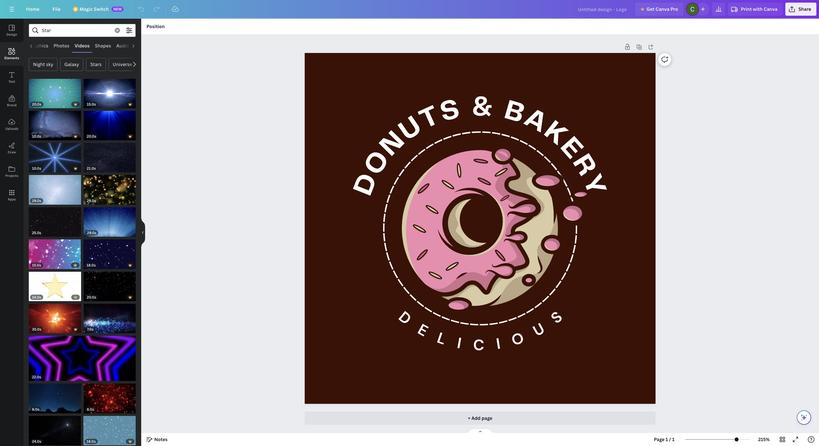 Task type: locate. For each thing, give the bounding box(es) containing it.
universe button
[[109, 58, 137, 71]]

page
[[482, 415, 493, 421]]

29.0s for 25.0s
[[87, 230, 96, 235]]

29.0s group for 25.0s
[[84, 203, 136, 237]]

graphics button
[[26, 40, 51, 52]]

1 right the "/"
[[673, 436, 675, 443]]

0 horizontal spatial 15.0s
[[32, 263, 41, 268]]

20.0s up the 21.0s group
[[87, 134, 96, 139]]

1 vertical spatial 20.0s
[[87, 134, 96, 139]]

e
[[556, 133, 587, 164], [414, 320, 431, 341]]

design button
[[0, 19, 24, 42]]

page
[[654, 436, 665, 443]]

2 canva from the left
[[764, 6, 778, 12]]

0 vertical spatial 10.0s
[[32, 134, 41, 139]]

215% button
[[754, 434, 775, 445]]

n
[[376, 127, 410, 161]]

0 horizontal spatial i
[[455, 333, 463, 354]]

1 canva from the left
[[656, 6, 670, 12]]

0 horizontal spatial canva
[[656, 6, 670, 12]]

page 1 / 1
[[654, 436, 675, 443]]

10.0s
[[32, 134, 41, 139], [32, 166, 41, 171]]

text button
[[0, 66, 24, 89]]

24.0s group
[[29, 412, 81, 446]]

1 1 from the left
[[666, 436, 668, 443]]

shapes
[[95, 43, 111, 49]]

29.0s group for 29.0s
[[84, 171, 136, 205]]

switch
[[94, 6, 109, 12]]

18.0s group
[[83, 236, 136, 269], [83, 412, 136, 446]]

1 horizontal spatial s
[[547, 307, 566, 328]]

6.0s group
[[29, 380, 81, 413]]

29.0s
[[32, 198, 41, 203], [87, 198, 96, 203], [87, 230, 96, 235]]

1 left the "/"
[[666, 436, 668, 443]]

Search elements search field
[[42, 24, 111, 37]]

0 vertical spatial u
[[395, 113, 427, 146]]

0 vertical spatial d
[[351, 170, 383, 199]]

photos button
[[51, 40, 72, 52]]

1 horizontal spatial canva
[[764, 6, 778, 12]]

0 vertical spatial 20.0s
[[32, 102, 41, 107]]

20.0s right brand
[[32, 102, 41, 107]]

215%
[[759, 436, 770, 443]]

apps
[[8, 197, 16, 202]]

1 horizontal spatial u
[[530, 319, 548, 341]]

position button
[[144, 21, 167, 32]]

d inside d e l
[[394, 307, 415, 329]]

1 horizontal spatial 15.0s
[[87, 102, 96, 107]]

projects button
[[0, 160, 24, 184]]

position
[[147, 23, 165, 29]]

14.0s
[[32, 295, 41, 300]]

d
[[351, 170, 383, 199], [394, 307, 415, 329]]

brand button
[[0, 89, 24, 113]]

magic
[[80, 6, 93, 12]]

15.0s group down 'universe' button
[[84, 75, 136, 108]]

10.0s right projects button
[[32, 166, 41, 171]]

2 18.0s from the top
[[87, 439, 96, 444]]

1 horizontal spatial e
[[556, 133, 587, 164]]

7.0s group
[[84, 300, 136, 333]]

universe
[[113, 61, 132, 67]]

1 vertical spatial d
[[394, 307, 415, 329]]

elements
[[4, 56, 19, 60]]

Design title text field
[[573, 3, 633, 16]]

1 vertical spatial u
[[530, 319, 548, 341]]

c
[[473, 336, 484, 355]]

t
[[416, 103, 444, 134]]

29.0s group
[[29, 171, 81, 205], [84, 171, 136, 205], [84, 203, 136, 237]]

night
[[33, 61, 45, 67]]

+ add page button
[[305, 412, 656, 425]]

videos
[[75, 43, 90, 49]]

elements button
[[0, 42, 24, 66]]

2 vertical spatial 20.0s
[[87, 295, 96, 300]]

1 vertical spatial 18.0s group
[[83, 412, 136, 446]]

1 vertical spatial 18.0s
[[87, 439, 96, 444]]

1 18.0s from the top
[[87, 263, 96, 268]]

15.0s group down 25.0s
[[29, 236, 81, 269]]

0 horizontal spatial 1
[[666, 436, 668, 443]]

night sky
[[33, 61, 53, 67]]

0 horizontal spatial o
[[361, 147, 395, 180]]

i
[[455, 333, 463, 354], [495, 334, 502, 354]]

1 vertical spatial o
[[509, 328, 526, 351]]

14.0s group
[[29, 268, 81, 301]]

35.0s group
[[29, 300, 81, 333]]

10.0s for 20.0s group for 10.0s
[[32, 134, 41, 139]]

d for d
[[351, 170, 383, 199]]

shapes button
[[92, 40, 114, 52]]

get
[[647, 6, 655, 12]]

20.0s group for 14.0s
[[84, 268, 136, 301]]

canva inside get canva pro button
[[656, 6, 670, 12]]

1 vertical spatial s
[[547, 307, 566, 328]]

galaxy
[[64, 61, 79, 67]]

galaxy button
[[60, 58, 83, 71]]

2 10.0s group from the top
[[29, 139, 81, 172]]

0 vertical spatial 15.0s
[[87, 102, 96, 107]]

i right l
[[455, 333, 463, 354]]

b
[[502, 97, 528, 128]]

0 vertical spatial o
[[361, 147, 395, 180]]

d e l
[[394, 307, 449, 350]]

1 horizontal spatial 1
[[673, 436, 675, 443]]

10.0s group for the 21.0s group
[[29, 139, 81, 172]]

1 10.0s group from the top
[[29, 107, 81, 140]]

o for o u s
[[509, 328, 526, 351]]

o inside "o u s"
[[509, 328, 526, 351]]

pro
[[671, 6, 679, 12]]

i right the c
[[495, 334, 502, 354]]

18.0s
[[87, 263, 96, 268], [87, 439, 96, 444]]

1 horizontal spatial 15.0s group
[[84, 75, 136, 108]]

share
[[799, 6, 812, 12]]

35.0s
[[32, 327, 41, 332]]

s
[[438, 96, 463, 127], [547, 307, 566, 328]]

1 vertical spatial e
[[414, 320, 431, 341]]

o
[[361, 147, 395, 180], [509, 328, 526, 351]]

1 vertical spatial 10.0s
[[32, 166, 41, 171]]

&
[[472, 94, 493, 121]]

0 vertical spatial 18.0s
[[87, 263, 96, 268]]

1 vertical spatial 15.0s
[[32, 263, 41, 268]]

print
[[741, 6, 752, 12]]

canva right with in the top right of the page
[[764, 6, 778, 12]]

stars
[[90, 61, 102, 67]]

15.0s for the top 15.0s "group"
[[87, 102, 96, 107]]

2 10.0s from the top
[[32, 166, 41, 171]]

21.0s group
[[84, 139, 136, 172]]

20.0s group
[[29, 75, 81, 108], [84, 107, 136, 140], [84, 268, 136, 301]]

0 vertical spatial 18.0s group
[[83, 236, 136, 269]]

0 vertical spatial e
[[556, 133, 587, 164]]

1 horizontal spatial d
[[394, 307, 415, 329]]

0 horizontal spatial s
[[438, 96, 463, 127]]

1
[[666, 436, 668, 443], [673, 436, 675, 443]]

15.0s
[[87, 102, 96, 107], [32, 263, 41, 268]]

0 horizontal spatial d
[[351, 170, 383, 199]]

graphics
[[28, 43, 48, 49]]

main menu bar
[[0, 0, 820, 19]]

canva
[[656, 6, 670, 12], [764, 6, 778, 12]]

+
[[468, 415, 471, 421]]

10.0s right uploads button
[[32, 134, 41, 139]]

0 vertical spatial s
[[438, 96, 463, 127]]

1 18.0s group from the top
[[83, 236, 136, 269]]

videos button
[[72, 40, 92, 52]]

0 horizontal spatial e
[[414, 320, 431, 341]]

6.0s
[[32, 407, 39, 412]]

canva left pro
[[656, 6, 670, 12]]

1 10.0s from the top
[[32, 134, 41, 139]]

18.0s group for bottom 15.0s "group"
[[83, 236, 136, 269]]

canva inside the print with canva dropdown button
[[764, 6, 778, 12]]

0 horizontal spatial 15.0s group
[[29, 236, 81, 269]]

home
[[26, 6, 40, 12]]

22.0s
[[32, 374, 41, 379]]

o u s
[[509, 307, 566, 351]]

29.0s for 29.0s
[[87, 198, 96, 203]]

15.0s group
[[84, 75, 136, 108], [29, 236, 81, 269]]

20.0s up 7.0s group
[[87, 295, 96, 300]]

10.0s group
[[29, 107, 81, 140], [29, 139, 81, 172]]

u
[[395, 113, 427, 146], [530, 319, 548, 341]]

share button
[[786, 3, 817, 16]]

2 18.0s group from the top
[[83, 412, 136, 446]]

1 horizontal spatial o
[[509, 328, 526, 351]]



Task type: describe. For each thing, give the bounding box(es) containing it.
r
[[568, 150, 601, 181]]

show pages image
[[465, 429, 496, 434]]

frames
[[135, 43, 151, 49]]

draw button
[[0, 136, 24, 160]]

15.0s for bottom 15.0s "group"
[[32, 263, 41, 268]]

with
[[753, 6, 763, 12]]

l
[[434, 328, 449, 350]]

7.0s
[[87, 327, 94, 332]]

sky
[[46, 61, 53, 67]]

stars button
[[86, 58, 106, 71]]

home link
[[21, 3, 45, 16]]

a
[[521, 104, 552, 138]]

e inside d e l
[[414, 320, 431, 341]]

add
[[472, 415, 481, 421]]

text
[[8, 79, 15, 84]]

print with canva button
[[728, 3, 783, 16]]

get canva pro button
[[636, 3, 684, 16]]

design
[[6, 32, 17, 37]]

magic switch
[[80, 6, 109, 12]]

draw
[[8, 150, 16, 154]]

1 horizontal spatial i
[[495, 334, 502, 354]]

20.0s group for 10.0s
[[84, 107, 136, 140]]

0 vertical spatial 15.0s group
[[84, 75, 136, 108]]

k
[[540, 117, 572, 150]]

1 vertical spatial 15.0s group
[[29, 236, 81, 269]]

18.0s group for 24.0s 'group'
[[83, 412, 136, 446]]

s inside "o u s"
[[547, 307, 566, 328]]

uploads button
[[0, 113, 24, 136]]

+ add page
[[468, 415, 493, 421]]

new
[[113, 7, 122, 11]]

u inside "o u s"
[[530, 319, 548, 341]]

0 horizontal spatial u
[[395, 113, 427, 146]]

apps button
[[0, 184, 24, 207]]

uploads
[[5, 126, 18, 131]]

10.0s for the 21.0s group
[[32, 166, 41, 171]]

25.0s
[[32, 230, 41, 235]]

brand
[[7, 103, 17, 107]]

canva assistant image
[[801, 414, 808, 422]]

25.0s group
[[29, 203, 81, 237]]

print with canva
[[741, 6, 778, 12]]

d for d e l
[[394, 307, 415, 329]]

22.0s group
[[29, 332, 136, 381]]

file
[[53, 6, 61, 12]]

21.0s
[[87, 166, 96, 171]]

y
[[578, 171, 610, 199]]

10.0s group for 20.0s group for 10.0s
[[29, 107, 81, 140]]

night sky button
[[29, 58, 58, 71]]

o for o
[[361, 147, 395, 180]]

audio button
[[114, 40, 132, 52]]

8.0s
[[87, 407, 94, 412]]

audio
[[116, 43, 130, 49]]

file button
[[47, 3, 66, 16]]

notes
[[154, 436, 168, 443]]

20.0s for 14.0s
[[87, 295, 96, 300]]

20.0s for 10.0s
[[87, 134, 96, 139]]

24.0s
[[32, 439, 41, 444]]

side panel tab list
[[0, 19, 24, 207]]

get canva pro
[[647, 6, 679, 12]]

2 1 from the left
[[673, 436, 675, 443]]

8.0s group
[[84, 380, 136, 413]]

notes button
[[144, 434, 170, 445]]

photos
[[54, 43, 69, 49]]

projects
[[5, 173, 18, 178]]

frames button
[[132, 40, 154, 52]]

/
[[670, 436, 671, 443]]

hide image
[[141, 217, 145, 248]]



Task type: vqa. For each thing, say whether or not it's contained in the screenshot.
the bottommost E
yes



